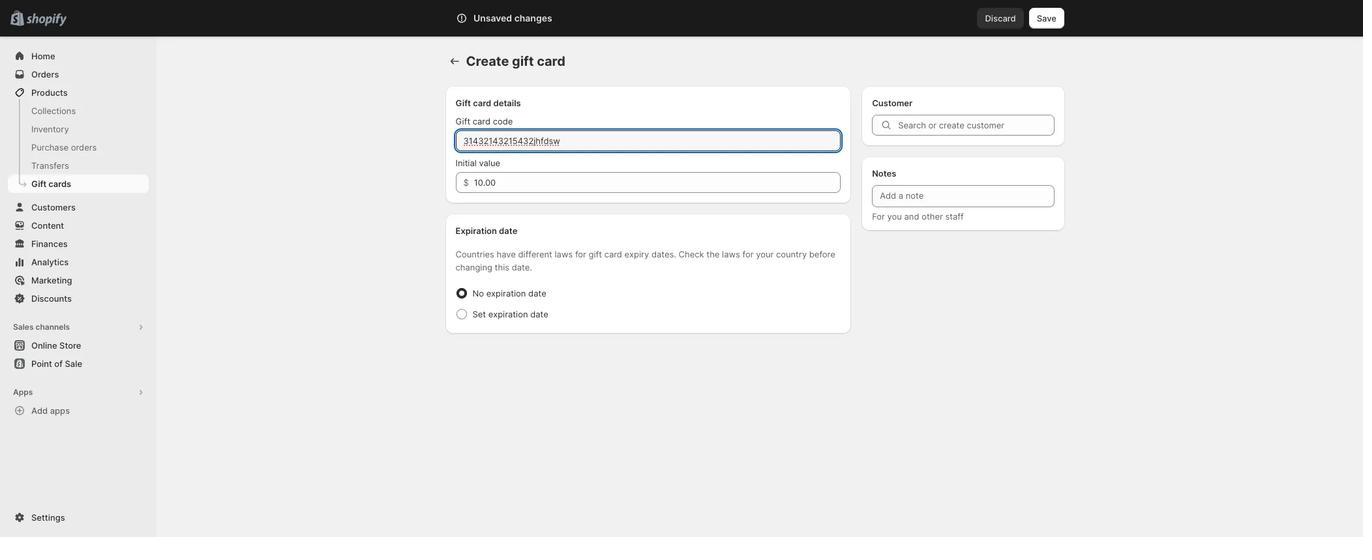 Task type: vqa. For each thing, say whether or not it's contained in the screenshot.
Add
yes



Task type: locate. For each thing, give the bounding box(es) containing it.
1 for from the left
[[575, 249, 586, 260]]

expiration down no expiration date
[[488, 309, 528, 320]]

for you and other staff
[[872, 211, 964, 222]]

gift
[[456, 98, 471, 108], [456, 116, 470, 127], [31, 179, 46, 189]]

for left your
[[743, 249, 754, 260]]

1 horizontal spatial gift
[[589, 249, 602, 260]]

laws right the "different"
[[555, 249, 573, 260]]

different
[[518, 249, 552, 260]]

0 vertical spatial gift
[[512, 53, 534, 69]]

1 vertical spatial expiration
[[488, 309, 528, 320]]

customers link
[[8, 198, 149, 217]]

0 vertical spatial expiration
[[486, 288, 526, 299]]

1 horizontal spatial for
[[743, 249, 754, 260]]

have
[[497, 249, 516, 260]]

online store link
[[8, 337, 149, 355]]

gift left the expiry
[[589, 249, 602, 260]]

online store button
[[0, 337, 157, 355]]

date down date.
[[529, 288, 547, 299]]

for
[[575, 249, 586, 260], [743, 249, 754, 260]]

expiration for set
[[488, 309, 528, 320]]

1 horizontal spatial laws
[[722, 249, 740, 260]]

card
[[537, 53, 566, 69], [473, 98, 491, 108], [473, 116, 491, 127], [605, 249, 622, 260]]

transfers link
[[8, 157, 149, 175]]

products link
[[8, 84, 149, 102]]

for right the "different"
[[575, 249, 586, 260]]

date
[[499, 226, 518, 236], [529, 288, 547, 299], [530, 309, 549, 320]]

date down no expiration date
[[530, 309, 549, 320]]

online
[[31, 341, 57, 351]]

1 vertical spatial date
[[529, 288, 547, 299]]

gift up gift card code
[[456, 98, 471, 108]]

sales
[[13, 322, 34, 332]]

gift left cards
[[31, 179, 46, 189]]

2 for from the left
[[743, 249, 754, 260]]

purchase
[[31, 142, 69, 153]]

products
[[31, 87, 68, 98]]

date up have
[[499, 226, 518, 236]]

gift
[[512, 53, 534, 69], [589, 249, 602, 260]]

inventory
[[31, 124, 69, 134]]

2 vertical spatial gift
[[31, 179, 46, 189]]

0 horizontal spatial for
[[575, 249, 586, 260]]

country
[[776, 249, 807, 260]]

save button
[[1029, 8, 1065, 29]]

shopify image
[[26, 14, 67, 27]]

sale
[[65, 359, 82, 369]]

1 vertical spatial gift
[[456, 116, 470, 127]]

changing
[[456, 262, 493, 273]]

laws right the
[[722, 249, 740, 260]]

gift inside the countries have different laws for gift card expiry dates. check the laws for your country before changing this date.
[[589, 249, 602, 260]]

0 vertical spatial gift
[[456, 98, 471, 108]]

notes
[[872, 168, 897, 179]]

gift cards link
[[8, 175, 149, 193]]

card down changes
[[537, 53, 566, 69]]

orders
[[31, 69, 59, 80]]

save
[[1037, 13, 1057, 23]]

expiration
[[486, 288, 526, 299], [488, 309, 528, 320]]

expiration up set expiration date
[[486, 288, 526, 299]]

gift right "create"
[[512, 53, 534, 69]]

discard
[[985, 13, 1016, 23]]

value
[[479, 158, 500, 168]]

card down the gift card details
[[473, 116, 491, 127]]

inventory link
[[8, 120, 149, 138]]

set
[[473, 309, 486, 320]]

Gift card code text field
[[456, 130, 841, 151]]

purchase orders
[[31, 142, 97, 153]]

card up gift card code
[[473, 98, 491, 108]]

2 vertical spatial date
[[530, 309, 549, 320]]

point of sale link
[[8, 355, 149, 373]]

initial
[[456, 158, 477, 168]]

laws
[[555, 249, 573, 260], [722, 249, 740, 260]]

date.
[[512, 262, 532, 273]]

collections
[[31, 106, 76, 116]]

countries
[[456, 249, 494, 260]]

collections link
[[8, 102, 149, 120]]

apps
[[50, 406, 70, 416]]

and
[[905, 211, 920, 222]]

0 vertical spatial date
[[499, 226, 518, 236]]

countries have different laws for gift card expiry dates. check the laws for your country before changing this date.
[[456, 249, 836, 273]]

gift card details
[[456, 98, 521, 108]]

check
[[679, 249, 704, 260]]

1 vertical spatial gift
[[589, 249, 602, 260]]

code
[[493, 116, 513, 127]]

date for no expiration date
[[529, 288, 547, 299]]

orders
[[71, 142, 97, 153]]

card left the expiry
[[605, 249, 622, 260]]

finances
[[31, 239, 68, 249]]

create
[[466, 53, 509, 69]]

unsaved
[[474, 12, 512, 23]]

discounts
[[31, 294, 72, 304]]

gift down the gift card details
[[456, 116, 470, 127]]

store
[[59, 341, 81, 351]]

0 horizontal spatial laws
[[555, 249, 573, 260]]

discard link
[[978, 8, 1024, 29]]

sales channels button
[[8, 318, 149, 337]]

discounts link
[[8, 290, 149, 308]]



Task type: describe. For each thing, give the bounding box(es) containing it.
analytics
[[31, 257, 69, 267]]

no expiration date
[[473, 288, 547, 299]]

transfers
[[31, 160, 69, 171]]

Search or create customer text field
[[898, 115, 1055, 136]]

apps button
[[8, 384, 149, 402]]

add
[[31, 406, 48, 416]]

other
[[922, 211, 943, 222]]

point
[[31, 359, 52, 369]]

expiration date
[[456, 226, 518, 236]]

Initial value text field
[[474, 172, 841, 193]]

no
[[473, 288, 484, 299]]

sales channels
[[13, 322, 70, 332]]

card inside the countries have different laws for gift card expiry dates. check the laws for your country before changing this date.
[[605, 249, 622, 260]]

Add a note text field
[[872, 185, 1055, 207]]

cards
[[48, 179, 71, 189]]

point of sale
[[31, 359, 82, 369]]

point of sale button
[[0, 355, 157, 373]]

unsaved changes
[[474, 12, 552, 23]]

marketing link
[[8, 271, 149, 290]]

gift for gift card details
[[456, 98, 471, 108]]

the
[[707, 249, 720, 260]]

0 horizontal spatial gift
[[512, 53, 534, 69]]

2 laws from the left
[[722, 249, 740, 260]]

content link
[[8, 217, 149, 235]]

details
[[494, 98, 521, 108]]

purchase orders link
[[8, 138, 149, 157]]

add apps
[[31, 406, 70, 416]]

add apps button
[[8, 402, 149, 420]]

customer
[[872, 98, 913, 108]]

gift card code
[[456, 116, 513, 127]]

$
[[464, 177, 469, 188]]

home link
[[8, 47, 149, 65]]

date for set expiration date
[[530, 309, 549, 320]]

apps
[[13, 388, 33, 397]]

orders link
[[8, 65, 149, 84]]

search button
[[488, 8, 866, 29]]

gift for gift card code
[[456, 116, 470, 127]]

search
[[509, 13, 537, 23]]

channels
[[36, 322, 70, 332]]

expiry
[[625, 249, 649, 260]]

before
[[809, 249, 836, 260]]

home
[[31, 51, 55, 61]]

staff
[[946, 211, 964, 222]]

dates.
[[652, 249, 677, 260]]

create gift card
[[466, 53, 566, 69]]

expiration
[[456, 226, 497, 236]]

gift for gift cards
[[31, 179, 46, 189]]

expiration for no
[[486, 288, 526, 299]]

settings
[[31, 513, 65, 523]]

online store
[[31, 341, 81, 351]]

for
[[872, 211, 885, 222]]

initial value
[[456, 158, 500, 168]]

your
[[756, 249, 774, 260]]

you
[[888, 211, 902, 222]]

finances link
[[8, 235, 149, 253]]

of
[[54, 359, 63, 369]]

set expiration date
[[473, 309, 549, 320]]

1 laws from the left
[[555, 249, 573, 260]]

content
[[31, 221, 64, 231]]

settings link
[[8, 509, 149, 527]]

gift cards
[[31, 179, 71, 189]]

marketing
[[31, 275, 72, 286]]

customers
[[31, 202, 76, 213]]

this
[[495, 262, 510, 273]]

changes
[[515, 12, 552, 23]]

analytics link
[[8, 253, 149, 271]]



